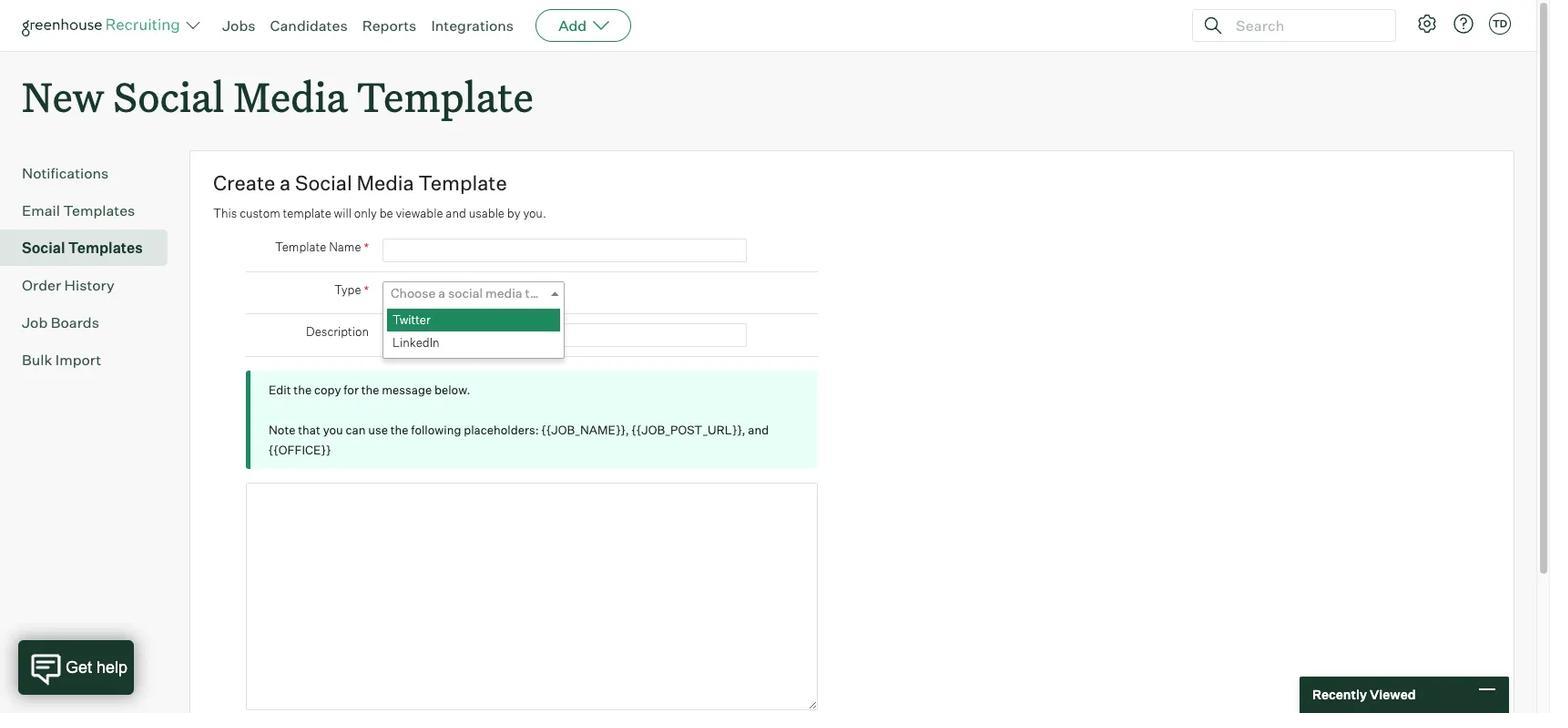 Task type: vqa. For each thing, say whether or not it's contained in the screenshot.
the middle Social
yes



Task type: locate. For each thing, give the bounding box(es) containing it.
{{job_post_url}},
[[632, 423, 746, 438]]

1 vertical spatial and
[[748, 423, 769, 438]]

1 horizontal spatial a
[[439, 285, 446, 301]]

2 vertical spatial template
[[275, 240, 326, 254]]

0 horizontal spatial media
[[234, 69, 348, 123]]

1 vertical spatial a
[[439, 285, 446, 301]]

media up be
[[357, 171, 414, 195]]

0 vertical spatial templates
[[63, 202, 135, 220]]

recently viewed
[[1313, 687, 1417, 703]]

1 vertical spatial media
[[357, 171, 414, 195]]

0 vertical spatial a
[[280, 171, 291, 195]]

1 horizontal spatial the
[[361, 383, 380, 397]]

1 vertical spatial social
[[295, 171, 352, 195]]

the right for
[[361, 383, 380, 397]]

create
[[213, 171, 276, 195]]

type *
[[334, 283, 369, 298]]

notifications link
[[22, 162, 160, 184]]

job boards link
[[22, 312, 160, 334]]

social templates
[[22, 239, 143, 257]]

0 horizontal spatial a
[[280, 171, 291, 195]]

this custom template will only be viewable and usable by you.
[[213, 206, 547, 220]]

0 horizontal spatial social
[[22, 239, 65, 257]]

template
[[357, 69, 534, 123], [419, 171, 507, 195], [275, 240, 326, 254]]

following
[[411, 423, 461, 438]]

* right name
[[364, 240, 369, 255]]

1 vertical spatial *
[[364, 283, 369, 298]]

twitter
[[393, 313, 431, 327]]

candidates
[[270, 16, 348, 35]]

message
[[382, 383, 432, 397]]

reports
[[362, 16, 417, 35]]

templates up order history link
[[68, 239, 143, 257]]

social
[[113, 69, 224, 123], [295, 171, 352, 195], [22, 239, 65, 257]]

the right edit at left bottom
[[294, 383, 312, 397]]

placeholders:
[[464, 423, 539, 438]]

and
[[446, 206, 466, 220], [748, 423, 769, 438]]

and right {{job_post_url}},
[[748, 423, 769, 438]]

twitter linkedin
[[393, 313, 440, 350]]

1 horizontal spatial media
[[357, 171, 414, 195]]

social inside social templates link
[[22, 239, 65, 257]]

template up usable
[[419, 171, 507, 195]]

this
[[213, 206, 237, 220]]

media
[[234, 69, 348, 123], [357, 171, 414, 195]]

email templates
[[22, 202, 135, 220]]

2 vertical spatial social
[[22, 239, 65, 257]]

type
[[525, 285, 552, 301]]

description
[[306, 325, 369, 339]]

1 vertical spatial templates
[[68, 239, 143, 257]]

0 vertical spatial template
[[357, 69, 534, 123]]

reports link
[[362, 16, 417, 35]]

note
[[269, 423, 296, 438]]

the
[[294, 383, 312, 397], [361, 383, 380, 397], [391, 423, 409, 438]]

bulk import
[[22, 351, 101, 369]]

viewed
[[1370, 687, 1417, 703]]

1 horizontal spatial and
[[748, 423, 769, 438]]

Search text field
[[1232, 12, 1380, 39]]

media down candidates link
[[234, 69, 348, 123]]

usable
[[469, 206, 505, 220]]

a left social
[[439, 285, 446, 301]]

template name *
[[275, 240, 369, 255]]

copy
[[314, 383, 341, 397]]

0 vertical spatial and
[[446, 206, 466, 220]]

Template Name text field
[[383, 239, 747, 263]]

be
[[380, 206, 393, 220]]

boards
[[51, 314, 99, 332]]

a
[[280, 171, 291, 195], [439, 285, 446, 301]]

email
[[22, 202, 60, 220]]

the right use
[[391, 423, 409, 438]]

templates up social templates link
[[63, 202, 135, 220]]

2 horizontal spatial the
[[391, 423, 409, 438]]

td
[[1493, 17, 1508, 30]]

jobs link
[[222, 16, 256, 35]]

bulk
[[22, 351, 52, 369]]

email templates link
[[22, 200, 160, 222]]

a up template
[[280, 171, 291, 195]]

template down template
[[275, 240, 326, 254]]

0 vertical spatial *
[[364, 240, 369, 255]]

templates
[[63, 202, 135, 220], [68, 239, 143, 257]]

and left usable
[[446, 206, 466, 220]]

type
[[334, 283, 361, 297]]

will
[[334, 206, 352, 220]]

None text field
[[246, 483, 818, 711]]

by
[[507, 206, 521, 220]]

* right type
[[364, 283, 369, 298]]

candidates link
[[270, 16, 348, 35]]

0 vertical spatial social
[[113, 69, 224, 123]]

0 horizontal spatial and
[[446, 206, 466, 220]]

td button
[[1490, 13, 1512, 35]]

below.
[[435, 383, 471, 397]]

template down integrations link at the top left of page
[[357, 69, 534, 123]]

you.
[[523, 206, 547, 220]]

*
[[364, 240, 369, 255], [364, 283, 369, 298]]

linkedin
[[393, 336, 440, 350]]



Task type: describe. For each thing, give the bounding box(es) containing it.
choose
[[391, 285, 436, 301]]

integrations
[[431, 16, 514, 35]]

1 * from the top
[[364, 240, 369, 255]]

1 vertical spatial template
[[419, 171, 507, 195]]

Description text field
[[383, 324, 747, 347]]

only
[[354, 206, 377, 220]]

note that you can use the following placeholders:
[[269, 423, 542, 438]]

history
[[64, 276, 115, 295]]

configure image
[[1417, 13, 1439, 35]]

integrations link
[[431, 16, 514, 35]]

add
[[559, 16, 587, 35]]

0 horizontal spatial the
[[294, 383, 312, 397]]

social templates link
[[22, 237, 160, 259]]

templates for social templates
[[68, 239, 143, 257]]

name
[[329, 240, 361, 254]]

1 horizontal spatial social
[[113, 69, 224, 123]]

viewable
[[396, 206, 443, 220]]

{{job_name}},
[[542, 423, 629, 438]]

{{office}}
[[269, 443, 331, 458]]

a for create
[[280, 171, 291, 195]]

that
[[298, 423, 321, 438]]

add button
[[536, 9, 632, 42]]

use
[[368, 423, 388, 438]]

greenhouse recruiting image
[[22, 15, 186, 36]]

choose a social media type link
[[383, 282, 565, 305]]

edit
[[269, 383, 291, 397]]

edit the copy for the message below.
[[269, 383, 471, 397]]

jobs
[[222, 16, 256, 35]]

template
[[283, 206, 331, 220]]

template inside template name *
[[275, 240, 326, 254]]

order history
[[22, 276, 115, 295]]

job boards
[[22, 314, 99, 332]]

social
[[448, 285, 483, 301]]

new
[[22, 69, 104, 123]]

2 * from the top
[[364, 283, 369, 298]]

media
[[486, 285, 523, 301]]

{{job_name}}, {{job_post_url}}, and {{office}}
[[269, 423, 769, 458]]

create a social media template
[[213, 171, 507, 195]]

bulk import link
[[22, 349, 160, 371]]

recently
[[1313, 687, 1368, 703]]

choose a social media type
[[391, 285, 552, 301]]

and inside {{job_name}}, {{job_post_url}}, and {{office}}
[[748, 423, 769, 438]]

td button
[[1486, 9, 1515, 38]]

0 vertical spatial media
[[234, 69, 348, 123]]

can
[[346, 423, 366, 438]]

custom
[[240, 206, 280, 220]]

templates for email templates
[[63, 202, 135, 220]]

notifications
[[22, 164, 109, 182]]

order
[[22, 276, 61, 295]]

a for choose
[[439, 285, 446, 301]]

for
[[344, 383, 359, 397]]

new social media template
[[22, 69, 534, 123]]

you
[[323, 423, 343, 438]]

import
[[55, 351, 101, 369]]

order history link
[[22, 274, 160, 296]]

2 horizontal spatial social
[[295, 171, 352, 195]]

job
[[22, 314, 48, 332]]



